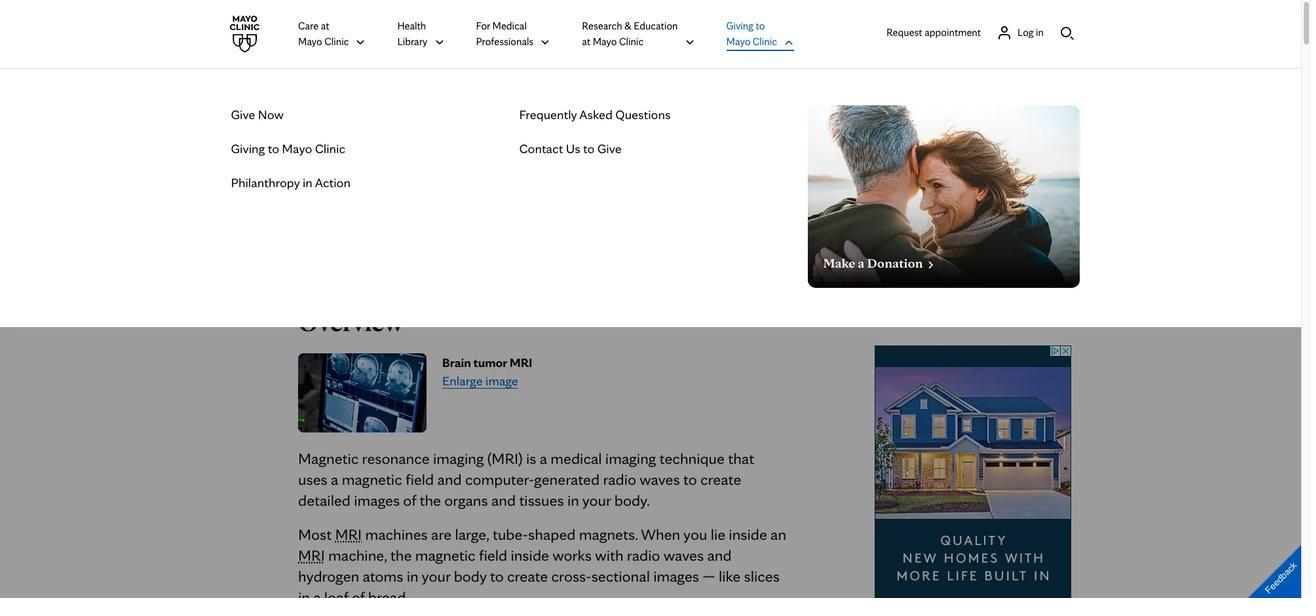 Task type: describe. For each thing, give the bounding box(es) containing it.
mri down most
[[298, 546, 325, 566]]

radio inside machine, the magnetic field inside works with radio waves and hydrogen atoms in your body to create cross-sectional images — like slices in a loaf of bread.
[[627, 546, 660, 566]]

tube-
[[493, 526, 528, 545]]

advertisement region
[[875, 346, 1071, 599]]

log in
[[1018, 26, 1044, 38]]

appointment
[[925, 26, 981, 38]]

log in link
[[997, 25, 1044, 40]]

now
[[258, 107, 284, 123]]

in inside magnetic resonance imaging (mri) is a medical imaging technique that uses a magnetic field and computer-generated radio waves to create detailed images of the organs and tissues in your body.
[[567, 491, 579, 510]]

giving inside text field
[[231, 141, 265, 157]]

action
[[315, 175, 351, 191]]

lie
[[711, 526, 726, 545]]

mri up machine, on the left bottom of the page
[[335, 526, 362, 545]]

give now link
[[231, 106, 284, 124]]

giving inside dropdown button
[[726, 20, 754, 32]]

philanthropy in action
[[231, 175, 351, 191]]

in down hydrogen
[[298, 588, 310, 599]]

inside inside most mri machines are large, tube-shaped magnets. when you lie inside an mri
[[729, 526, 767, 545]]

for
[[476, 20, 490, 32]]

organs
[[444, 491, 488, 510]]

request appointment link
[[887, 25, 981, 40]]

education
[[634, 20, 678, 32]]

Give Now text field
[[231, 106, 284, 124]]

in inside text box
[[303, 175, 313, 191]]

at inside research & education at mayo clinic
[[582, 35, 591, 48]]

at inside care at mayo clinic
[[321, 20, 329, 32]]

enlarge
[[442, 374, 483, 389]]

machines
[[365, 526, 428, 545]]

that
[[728, 450, 754, 469]]

a inside text box
[[858, 256, 865, 271]]

the inside machine, the magnetic field inside works with radio waves and hydrogen atoms in your body to create cross-sectional images — like slices in a loaf of bread.
[[390, 546, 412, 566]]

health library button
[[397, 18, 445, 50]]

when
[[641, 526, 680, 545]]

your inside machine, the magnetic field inside works with radio waves and hydrogen atoms in your body to create cross-sectional images — like slices in a loaf of bread.
[[422, 567, 451, 586]]

computer-
[[465, 470, 534, 489]]

are
[[431, 526, 452, 545]]

magnets.
[[579, 526, 638, 545]]

frequently asked questions link
[[519, 106, 671, 124]]

request an appointment link
[[288, 171, 424, 192]]

donation
[[867, 256, 923, 271]]

giving to mayo clinic link
[[231, 140, 345, 158]]

bread.
[[368, 588, 409, 599]]

body
[[454, 567, 487, 586]]

radio inside magnetic resonance imaging (mri) is a medical imaging technique that uses a magnetic field and computer-generated radio waves to create detailed images of the organs and tissues in your body.
[[603, 470, 636, 489]]

brain tumor mri image
[[298, 354, 427, 433]]

feedback
[[1263, 561, 1299, 597]]

create inside magnetic resonance imaging (mri) is a medical imaging technique that uses a magnetic field and computer-generated radio waves to create detailed images of the organs and tissues in your body.
[[701, 470, 741, 489]]

medical
[[551, 450, 602, 469]]

make a
[[823, 256, 865, 271]]

magnetic inside machine, the magnetic field inside works with radio waves and hydrogen atoms in your body to create cross-sectional images — like slices in a loaf of bread.
[[415, 546, 476, 566]]

Frequently Asked Questions text field
[[519, 106, 671, 124]]

frequently asked questions
[[519, 107, 671, 123]]

with
[[595, 546, 624, 566]]

give now
[[231, 107, 284, 123]]

detailed
[[298, 491, 351, 510]]

uses
[[298, 470, 328, 489]]

contact
[[519, 141, 563, 157]]

feedback button
[[1237, 535, 1311, 599]]

philanthropy
[[231, 175, 300, 191]]

atoms
[[363, 567, 403, 586]]

clinic inside care at mayo clinic
[[325, 35, 349, 48]]

most
[[298, 526, 332, 545]]

mayo clinic home page image
[[226, 16, 263, 52]]

clinic inside text field
[[315, 141, 345, 157]]

is
[[526, 450, 536, 469]]

magnetic
[[298, 450, 359, 469]]

advertisement
[[941, 316, 1005, 328]]

in up bread.
[[407, 567, 419, 586]]

an inside most mri machines are large, tube-shaped magnets. when you lie inside an mri
[[771, 526, 786, 545]]

large,
[[455, 526, 489, 545]]

you
[[684, 526, 707, 545]]

&
[[625, 20, 632, 32]]

generated
[[534, 470, 600, 489]]

overview
[[298, 307, 404, 338]]

for medical professionals button
[[476, 18, 551, 50]]

to inside giving to mayo clinic dropdown button
[[756, 20, 765, 32]]

an inside "request an appointment" link
[[351, 175, 361, 187]]

of inside machine, the magnetic field inside works with radio waves and hydrogen atoms in your body to create cross-sectional images — like slices in a loaf of bread.
[[352, 588, 365, 599]]

contact us to give link
[[519, 140, 622, 158]]

appointment
[[363, 175, 421, 187]]

care at mayo clinic
[[298, 20, 349, 48]]

give inside contact us to give text field
[[597, 141, 622, 157]]

professionals
[[476, 35, 534, 48]]

of inside magnetic resonance imaging (mri) is a medical imaging technique that uses a magnetic field and computer-generated radio waves to create detailed images of the organs and tissues in your body.
[[403, 491, 416, 510]]

cross-
[[551, 567, 592, 586]]



Task type: locate. For each thing, give the bounding box(es) containing it.
inside down tube-
[[511, 546, 549, 566]]

0 horizontal spatial an
[[351, 175, 361, 187]]

philanthropy in action link
[[231, 174, 351, 192]]

1 horizontal spatial the
[[420, 491, 441, 510]]

magnetic resonance imaging (mri) is a medical imaging technique that uses a magnetic field and computer-generated radio waves to create detailed images of the organs and tissues in your body.
[[298, 450, 754, 510]]

an right action
[[351, 175, 361, 187]]

inside inside machine, the magnetic field inside works with radio waves and hydrogen atoms in your body to create cross-sectional images — like slices in a loaf of bread.
[[511, 546, 549, 566]]

1 horizontal spatial images
[[653, 567, 699, 586]]

to inside magnetic resonance imaging (mri) is a medical imaging technique that uses a magnetic field and computer-generated radio waves to create detailed images of the organs and tissues in your body.
[[683, 470, 697, 489]]

giving to mayo clinic
[[726, 20, 777, 48], [231, 141, 345, 157]]

in
[[1036, 26, 1044, 38], [303, 175, 313, 191], [567, 491, 579, 510], [407, 567, 419, 586], [298, 588, 310, 599]]

mri main content
[[0, 69, 1301, 599]]

imaging
[[433, 450, 484, 469], [605, 450, 656, 469]]

request inside mri main content
[[313, 175, 348, 187]]

slices
[[744, 567, 780, 586]]

brain tumor mri enlarge image
[[442, 355, 532, 389]]

field
[[406, 470, 434, 489], [479, 546, 507, 566]]

0 horizontal spatial inside
[[511, 546, 549, 566]]

health library
[[397, 20, 428, 48]]

mri inside 'brain tumor mri enlarge image'
[[510, 355, 532, 371]]

contact us to give
[[519, 141, 622, 157]]

research
[[582, 20, 622, 32]]

1 vertical spatial an
[[771, 526, 786, 545]]

research & education at mayo clinic
[[582, 20, 678, 48]]

questions
[[616, 107, 671, 123]]

1 horizontal spatial create
[[701, 470, 741, 489]]

0 vertical spatial of
[[403, 491, 416, 510]]

0 horizontal spatial magnetic
[[342, 470, 402, 489]]

in down generated
[[567, 491, 579, 510]]

1 vertical spatial field
[[479, 546, 507, 566]]

clinic
[[325, 35, 349, 48], [619, 35, 644, 48], [753, 35, 777, 48], [315, 141, 345, 157]]

images inside magnetic resonance imaging (mri) is a medical imaging technique that uses a magnetic field and computer-generated radio waves to create detailed images of the organs and tissues in your body.
[[354, 491, 400, 510]]

1 vertical spatial give
[[597, 141, 622, 157]]

your
[[582, 491, 611, 510], [422, 567, 451, 586]]

1 vertical spatial radio
[[627, 546, 660, 566]]

an up slices at the right bottom of page
[[771, 526, 786, 545]]

care
[[298, 20, 319, 32]]

at
[[321, 20, 329, 32], [582, 35, 591, 48]]

waves inside machine, the magnetic field inside works with radio waves and hydrogen atoms in your body to create cross-sectional images — like slices in a loaf of bread.
[[664, 546, 704, 566]]

(mri)
[[487, 450, 523, 469]]

health
[[397, 20, 426, 32]]

0 vertical spatial an
[[351, 175, 361, 187]]

1 horizontal spatial imaging
[[605, 450, 656, 469]]

giving to mayo clinic button
[[726, 18, 794, 50]]

1 horizontal spatial and
[[491, 491, 516, 510]]

imaging up organs at left bottom
[[433, 450, 484, 469]]

1 horizontal spatial request
[[887, 26, 922, 38]]

inside right lie in the right of the page
[[729, 526, 767, 545]]

create down that
[[701, 470, 741, 489]]

sectional
[[592, 567, 650, 586]]

1 horizontal spatial giving
[[726, 20, 754, 32]]

1 vertical spatial waves
[[664, 546, 704, 566]]

at right care
[[321, 20, 329, 32]]

1 vertical spatial at
[[582, 35, 591, 48]]

give
[[231, 107, 255, 123], [597, 141, 622, 157]]

mri link
[[290, 122, 348, 160]]

library
[[397, 35, 428, 48]]

like
[[719, 567, 741, 586]]

give right us
[[597, 141, 622, 157]]

log
[[1018, 26, 1034, 38]]

medical
[[493, 20, 527, 32]]

hydrogen
[[298, 567, 359, 586]]

research & education at mayo clinic button
[[582, 18, 695, 50]]

make
[[823, 256, 855, 271]]

0 horizontal spatial images
[[354, 491, 400, 510]]

brain
[[442, 355, 471, 371]]

1 vertical spatial giving
[[231, 141, 265, 157]]

0 horizontal spatial giving to mayo clinic
[[231, 141, 345, 157]]

0 vertical spatial giving to mayo clinic
[[726, 20, 777, 48]]

0 vertical spatial images
[[354, 491, 400, 510]]

clinic inside the giving to mayo clinic
[[753, 35, 777, 48]]

waves down you
[[664, 546, 704, 566]]

0 horizontal spatial create
[[507, 567, 548, 586]]

your left 'body.'
[[582, 491, 611, 510]]

0 vertical spatial and
[[437, 470, 462, 489]]

1 horizontal spatial at
[[582, 35, 591, 48]]

field down resonance
[[406, 470, 434, 489]]

1 vertical spatial of
[[352, 588, 365, 599]]

mayo inside care at mayo clinic
[[298, 35, 322, 48]]

giving to mayo clinic inside giving to mayo clinic dropdown button
[[726, 20, 777, 48]]

none text field containing make a
[[823, 253, 936, 271]]

1 vertical spatial images
[[653, 567, 699, 586]]

give left now
[[231, 107, 255, 123]]

2 vertical spatial and
[[707, 546, 732, 566]]

radio up 'body.'
[[603, 470, 636, 489]]

mayo inside research & education at mayo clinic
[[593, 35, 617, 48]]

Log in text field
[[1018, 25, 1044, 40]]

care at mayo clinic button
[[298, 18, 366, 50]]

and inside machine, the magnetic field inside works with radio waves and hydrogen atoms in your body to create cross-sectional images — like slices in a loaf of bread.
[[707, 546, 732, 566]]

—
[[703, 567, 715, 586]]

0 vertical spatial the
[[420, 491, 441, 510]]

machine, the magnetic field inside works with radio waves and hydrogen atoms in your body to create cross-sectional images — like slices in a loaf of bread.
[[298, 546, 780, 599]]

to
[[756, 20, 765, 32], [268, 141, 279, 157], [583, 141, 595, 157], [683, 470, 697, 489], [490, 567, 504, 586]]

shaped
[[528, 526, 576, 545]]

inside
[[729, 526, 767, 545], [511, 546, 549, 566]]

of up the machines
[[403, 491, 416, 510]]

0 vertical spatial at
[[321, 20, 329, 32]]

to inside 'giving to mayo clinic' text field
[[268, 141, 279, 157]]

tissues
[[519, 491, 564, 510]]

image
[[486, 374, 518, 389]]

us
[[566, 141, 580, 157]]

a right is
[[540, 450, 547, 469]]

images up the machines
[[354, 491, 400, 510]]

1 vertical spatial the
[[390, 546, 412, 566]]

Philanthropy in Action text field
[[231, 174, 351, 192]]

1 imaging from the left
[[433, 450, 484, 469]]

0 vertical spatial field
[[406, 470, 434, 489]]

radio down when
[[627, 546, 660, 566]]

1 vertical spatial giving to mayo clinic
[[231, 141, 345, 157]]

0 horizontal spatial field
[[406, 470, 434, 489]]

in right log
[[1036, 26, 1044, 38]]

0 horizontal spatial and
[[437, 470, 462, 489]]

1 horizontal spatial give
[[597, 141, 622, 157]]

mayo inside text field
[[282, 141, 312, 157]]

to inside contact us to give text field
[[583, 141, 595, 157]]

2 horizontal spatial and
[[707, 546, 732, 566]]

0 vertical spatial giving
[[726, 20, 754, 32]]

create down most mri machines are large, tube-shaped magnets. when you lie inside an mri
[[507, 567, 548, 586]]

2 imaging from the left
[[605, 450, 656, 469]]

waves inside magnetic resonance imaging (mri) is a medical imaging technique that uses a magnetic field and computer-generated radio waves to create detailed images of the organs and tissues in your body.
[[640, 470, 680, 489]]

of right loaf
[[352, 588, 365, 599]]

a inside machine, the magnetic field inside works with radio waves and hydrogen atoms in your body to create cross-sectional images — like slices in a loaf of bread.
[[313, 588, 321, 599]]

and down lie in the right of the page
[[707, 546, 732, 566]]

the up are
[[420, 491, 441, 510]]

1 horizontal spatial giving to mayo clinic
[[726, 20, 777, 48]]

images inside machine, the magnetic field inside works with radio waves and hydrogen atoms in your body to create cross-sectional images — like slices in a loaf of bread.
[[653, 567, 699, 586]]

technique
[[660, 450, 725, 469]]

in left action
[[303, 175, 313, 191]]

request an appointment
[[313, 175, 421, 187]]

resonance
[[362, 450, 430, 469]]

magnetic inside magnetic resonance imaging (mri) is a medical imaging technique that uses a magnetic field and computer-generated radio waves to create detailed images of the organs and tissues in your body.
[[342, 470, 402, 489]]

0 vertical spatial your
[[582, 491, 611, 510]]

waves
[[640, 470, 680, 489], [664, 546, 704, 566]]

1 horizontal spatial your
[[582, 491, 611, 510]]

field inside machine, the magnetic field inside works with radio waves and hydrogen atoms in your body to create cross-sectional images — like slices in a loaf of bread.
[[479, 546, 507, 566]]

request inside "text field"
[[887, 26, 922, 38]]

1 horizontal spatial inside
[[729, 526, 767, 545]]

for medical professionals
[[476, 20, 534, 48]]

radio
[[603, 470, 636, 489], [627, 546, 660, 566]]

Request appointment text field
[[887, 25, 981, 40]]

request for request an appointment
[[313, 175, 348, 187]]

0 horizontal spatial the
[[390, 546, 412, 566]]

field down tube-
[[479, 546, 507, 566]]

waves up 'body.'
[[640, 470, 680, 489]]

frequently
[[519, 107, 577, 123]]

the
[[420, 491, 441, 510], [390, 546, 412, 566]]

0 horizontal spatial giving
[[231, 141, 265, 157]]

1 horizontal spatial field
[[479, 546, 507, 566]]

and down computer-
[[491, 491, 516, 510]]

your inside magnetic resonance imaging (mri) is a medical imaging technique that uses a magnetic field and computer-generated radio waves to create detailed images of the organs and tissues in your body.
[[582, 491, 611, 510]]

body.
[[615, 491, 650, 510]]

your left the body
[[422, 567, 451, 586]]

in inside text field
[[1036, 26, 1044, 38]]

1 vertical spatial create
[[507, 567, 548, 586]]

asked
[[579, 107, 613, 123]]

the down the machines
[[390, 546, 412, 566]]

0 horizontal spatial imaging
[[433, 450, 484, 469]]

0 horizontal spatial your
[[422, 567, 451, 586]]

0 horizontal spatial of
[[352, 588, 365, 599]]

a
[[858, 256, 865, 271], [540, 450, 547, 469], [331, 470, 338, 489], [313, 588, 321, 599]]

and
[[437, 470, 462, 489], [491, 491, 516, 510], [707, 546, 732, 566]]

1 vertical spatial magnetic
[[415, 546, 476, 566]]

loaf
[[324, 588, 348, 599]]

1 horizontal spatial an
[[771, 526, 786, 545]]

magnetic down resonance
[[342, 470, 402, 489]]

give inside give now text box
[[231, 107, 255, 123]]

1 horizontal spatial of
[[403, 491, 416, 510]]

0 horizontal spatial at
[[321, 20, 329, 32]]

an
[[351, 175, 361, 187], [771, 526, 786, 545]]

0 vertical spatial radio
[[603, 470, 636, 489]]

mri up action
[[290, 122, 348, 160]]

1 vertical spatial and
[[491, 491, 516, 510]]

mri up image
[[510, 355, 532, 371]]

at down research
[[582, 35, 591, 48]]

field inside magnetic resonance imaging (mri) is a medical imaging technique that uses a magnetic field and computer-generated radio waves to create detailed images of the organs and tissues in your body.
[[406, 470, 434, 489]]

1 vertical spatial inside
[[511, 546, 549, 566]]

most mri machines are large, tube-shaped magnets. when you lie inside an mri
[[298, 526, 786, 566]]

a right make
[[858, 256, 865, 271]]

create
[[701, 470, 741, 489], [507, 567, 548, 586]]

0 vertical spatial give
[[231, 107, 255, 123]]

images
[[354, 491, 400, 510], [653, 567, 699, 586]]

magnetic down are
[[415, 546, 476, 566]]

create inside machine, the magnetic field inside works with radio waves and hydrogen atoms in your body to create cross-sectional images — like slices in a loaf of bread.
[[507, 567, 548, 586]]

request appointment
[[887, 26, 981, 38]]

1 vertical spatial request
[[313, 175, 348, 187]]

Giving to Mayo Clinic text field
[[231, 140, 345, 158]]

tumor
[[474, 355, 507, 371]]

1 horizontal spatial magnetic
[[415, 546, 476, 566]]

0 vertical spatial create
[[701, 470, 741, 489]]

the inside magnetic resonance imaging (mri) is a medical imaging technique that uses a magnetic field and computer-generated radio waves to create detailed images of the organs and tissues in your body.
[[420, 491, 441, 510]]

0 vertical spatial magnetic
[[342, 470, 402, 489]]

0 vertical spatial inside
[[729, 526, 767, 545]]

clinic inside research & education at mayo clinic
[[619, 35, 644, 48]]

request for request appointment
[[887, 26, 922, 38]]

a right uses
[[331, 470, 338, 489]]

of
[[403, 491, 416, 510], [352, 588, 365, 599]]

giving
[[726, 20, 754, 32], [231, 141, 265, 157]]

and up organs at left bottom
[[437, 470, 462, 489]]

mayo
[[298, 35, 322, 48], [593, 35, 617, 48], [726, 35, 751, 48], [282, 141, 312, 157]]

0 vertical spatial request
[[887, 26, 922, 38]]

to inside machine, the magnetic field inside works with radio waves and hydrogen atoms in your body to create cross-sectional images — like slices in a loaf of bread.
[[490, 567, 504, 586]]

works
[[553, 546, 592, 566]]

images left — at the right bottom
[[653, 567, 699, 586]]

None text field
[[823, 253, 936, 271]]

imaging up 'body.'
[[605, 450, 656, 469]]

machine,
[[328, 546, 387, 566]]

0 horizontal spatial request
[[313, 175, 348, 187]]

1 vertical spatial your
[[422, 567, 451, 586]]

0 horizontal spatial give
[[231, 107, 255, 123]]

0 vertical spatial waves
[[640, 470, 680, 489]]

Contact Us to Give text field
[[519, 140, 622, 158]]

a left loaf
[[313, 588, 321, 599]]



Task type: vqa. For each thing, say whether or not it's contained in the screenshot.
patient & visitor guide text box
no



